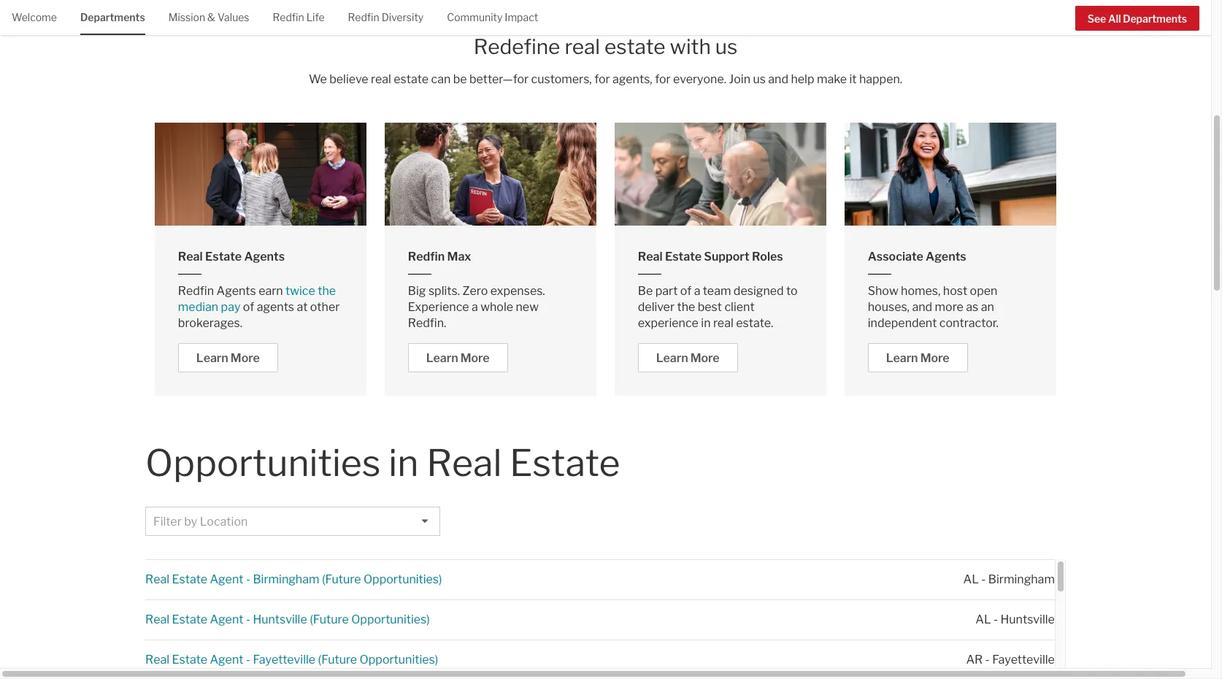 Task type: locate. For each thing, give the bounding box(es) containing it.
make
[[817, 72, 847, 86]]

real estate agent - fayetteville (future opportunities)
[[145, 653, 438, 666]]

as
[[966, 300, 979, 314]]

learn more down independent
[[886, 351, 950, 365]]

0 vertical spatial a
[[694, 284, 701, 298]]

real
[[178, 250, 203, 263], [638, 250, 663, 263], [427, 441, 502, 485], [145, 572, 169, 586], [145, 612, 169, 626], [145, 653, 169, 666]]

agents up pay
[[217, 284, 256, 298]]

1 horizontal spatial birmingham
[[989, 572, 1055, 586]]

3 more from the left
[[691, 351, 720, 365]]

1 horizontal spatial in
[[701, 316, 711, 330]]

1 vertical spatial in
[[389, 441, 419, 485]]

fayetteville down al - huntsville
[[992, 653, 1055, 666]]

for right agents,
[[655, 72, 671, 86]]

3 learn from the left
[[656, 351, 688, 365]]

more down experience
[[691, 351, 720, 365]]

other
[[310, 300, 340, 314]]

median
[[178, 300, 218, 314]]

0 horizontal spatial estate
[[394, 72, 429, 86]]

real for real estate agent -  birmingham (future opportunities)
[[145, 572, 169, 586]]

happen.
[[859, 72, 903, 86]]

1 horizontal spatial of
[[680, 284, 692, 298]]

1 learn from the left
[[196, 351, 228, 365]]

a inside big splits. zero expenses. experience a whole new redfin.
[[472, 300, 478, 314]]

real for real estate agents
[[178, 250, 203, 263]]

redfin left diversity
[[348, 11, 379, 23]]

more down independent
[[921, 351, 950, 365]]

2 vertical spatial opportunities)
[[360, 653, 438, 666]]

real estate support roles
[[638, 250, 783, 263]]

agent for fayetteville
[[210, 653, 243, 666]]

learn down independent
[[886, 351, 918, 365]]

the left the best
[[677, 300, 695, 314]]

3 learn more button from the left
[[638, 343, 738, 372]]

agents,
[[613, 72, 653, 86]]

1 agent from the top
[[210, 572, 243, 586]]

life
[[306, 11, 325, 23]]

a down zero
[[472, 300, 478, 314]]

(future for huntsville
[[310, 612, 349, 626]]

community impact
[[447, 11, 538, 23]]

fayetteville down real estate agent - huntsville (future opportunities) on the bottom left
[[253, 653, 316, 666]]

homes,
[[901, 284, 941, 298]]

redfin max image
[[385, 122, 597, 225]]

birmingham up al - huntsville
[[989, 572, 1055, 586]]

1 more from the left
[[231, 351, 260, 365]]

1 vertical spatial a
[[472, 300, 478, 314]]

- up real estate agent - huntsville (future opportunities) on the bottom left
[[246, 572, 250, 586]]

the
[[318, 284, 336, 298], [677, 300, 695, 314]]

0 horizontal spatial the
[[318, 284, 336, 298]]

opportunities) for real estate agent - fayetteville (future opportunities)
[[360, 653, 438, 666]]

splits.
[[429, 284, 460, 298]]

learn more
[[196, 351, 260, 365], [426, 351, 490, 365], [656, 351, 720, 365], [886, 351, 950, 365]]

4 learn from the left
[[886, 351, 918, 365]]

experience
[[638, 316, 699, 330]]

fayetteville
[[253, 653, 316, 666], [992, 653, 1055, 666]]

learn more down the redfin.
[[426, 351, 490, 365]]

(future for birmingham
[[322, 572, 361, 586]]

redfin
[[273, 11, 304, 23], [348, 11, 379, 23], [408, 250, 445, 263], [178, 284, 214, 298]]

al up ar
[[976, 612, 991, 626]]

all
[[1108, 12, 1121, 25]]

- down al - birmingham
[[994, 612, 998, 626]]

real up customers,
[[565, 34, 600, 59]]

2 learn from the left
[[426, 351, 458, 365]]

2 more from the left
[[461, 351, 490, 365]]

best
[[698, 300, 722, 314]]

and down homes,
[[912, 300, 933, 314]]

(future down real estate agent -  birmingham (future opportunities) link
[[310, 612, 349, 626]]

us right join
[[753, 72, 766, 86]]

opportunities)
[[364, 572, 442, 586], [351, 612, 430, 626], [360, 653, 438, 666]]

0 vertical spatial in
[[701, 316, 711, 330]]

0 vertical spatial (future
[[322, 572, 361, 586]]

estate left can
[[394, 72, 429, 86]]

us
[[715, 34, 738, 59], [753, 72, 766, 86]]

4 learn more button from the left
[[868, 343, 968, 372]]

learn more button
[[178, 343, 278, 372], [408, 343, 508, 372], [638, 343, 738, 372], [868, 343, 968, 372]]

learn
[[196, 351, 228, 365], [426, 351, 458, 365], [656, 351, 688, 365], [886, 351, 918, 365]]

learn more down experience
[[656, 351, 720, 365]]

open
[[970, 284, 998, 298]]

learn down the redfin.
[[426, 351, 458, 365]]

support
[[704, 250, 750, 263]]

1 vertical spatial agent
[[210, 612, 243, 626]]

0 vertical spatial the
[[318, 284, 336, 298]]

1 vertical spatial opportunities)
[[351, 612, 430, 626]]

(future for fayetteville
[[318, 653, 357, 666]]

(future down real estate agent - huntsville (future opportunities) on the bottom left
[[318, 653, 357, 666]]

al for al - birmingham
[[964, 572, 979, 586]]

estate.
[[736, 316, 773, 330]]

redfin inside "link"
[[348, 11, 379, 23]]

0 vertical spatial real
[[565, 34, 600, 59]]

0 vertical spatial of
[[680, 284, 692, 298]]

estate
[[605, 34, 666, 59], [394, 72, 429, 86]]

be
[[638, 284, 653, 298]]

in
[[701, 316, 711, 330], [389, 441, 419, 485]]

(future up real estate agent - huntsville (future opportunities) on the bottom left
[[322, 572, 361, 586]]

we
[[309, 72, 327, 86]]

more for earn
[[231, 351, 260, 365]]

0 horizontal spatial for
[[594, 72, 610, 86]]

real inside be part of a team designed to deliver the best client experience in real estate.
[[713, 316, 734, 330]]

more for zero
[[461, 351, 490, 365]]

departments inside see all departments button
[[1123, 12, 1187, 25]]

0 vertical spatial estate
[[605, 34, 666, 59]]

learn more button down experience
[[638, 343, 738, 372]]

4 learn more from the left
[[886, 351, 950, 365]]

redfin for redfin agents earn
[[178, 284, 214, 298]]

0 vertical spatial al
[[964, 572, 979, 586]]

2 agent from the top
[[210, 612, 243, 626]]

and
[[768, 72, 789, 86], [912, 300, 933, 314]]

more for host
[[921, 351, 950, 365]]

birmingham up real estate agent - huntsville (future opportunities) on the bottom left
[[253, 572, 319, 586]]

1 horizontal spatial for
[[655, 72, 671, 86]]

1 huntsville from the left
[[253, 612, 307, 626]]

twice
[[286, 284, 315, 298]]

0 horizontal spatial real
[[371, 72, 391, 86]]

a left team
[[694, 284, 701, 298]]

1 horizontal spatial departments
[[1123, 12, 1187, 25]]

0 horizontal spatial a
[[472, 300, 478, 314]]

the up other at the left
[[318, 284, 336, 298]]

learn more button down the brokerages.
[[178, 343, 278, 372]]

huntsville up real estate agent - fayetteville (future opportunities)
[[253, 612, 307, 626]]

real estate agent -  birmingham (future opportunities)
[[145, 572, 442, 586]]

learn more button down independent
[[868, 343, 968, 372]]

1 horizontal spatial the
[[677, 300, 695, 314]]

big
[[408, 284, 426, 298]]

real down the best
[[713, 316, 734, 330]]

2 horizontal spatial real
[[713, 316, 734, 330]]

4 more from the left
[[921, 351, 950, 365]]

1 horizontal spatial a
[[694, 284, 701, 298]]

opportunities in real estate
[[145, 441, 620, 485]]

redfin diversity link
[[348, 0, 424, 33]]

houses,
[[868, 300, 910, 314]]

redfin for redfin life
[[273, 11, 304, 23]]

the inside be part of a team designed to deliver the best client experience in real estate.
[[677, 300, 695, 314]]

0 horizontal spatial departments
[[80, 11, 145, 23]]

see all departments button
[[1075, 6, 1200, 30]]

associate agents image
[[845, 122, 1057, 225]]

2 learn more button from the left
[[408, 343, 508, 372]]

agent
[[210, 572, 243, 586], [210, 612, 243, 626], [210, 653, 243, 666]]

real estate agents image
[[155, 122, 367, 225]]

designed
[[734, 284, 784, 298]]

1 horizontal spatial huntsville
[[1001, 612, 1055, 626]]

redfin up the median
[[178, 284, 214, 298]]

1 learn more from the left
[[196, 351, 260, 365]]

(future
[[322, 572, 361, 586], [310, 612, 349, 626], [318, 653, 357, 666]]

redfin left life
[[273, 11, 304, 23]]

huntsville up ar - fayetteville
[[1001, 612, 1055, 626]]

1 vertical spatial estate
[[394, 72, 429, 86]]

1 vertical spatial and
[[912, 300, 933, 314]]

of right pay
[[243, 300, 254, 314]]

2 learn more from the left
[[426, 351, 490, 365]]

redfin left 'max'
[[408, 250, 445, 263]]

departments
[[80, 11, 145, 23], [1123, 12, 1187, 25]]

birmingham
[[253, 572, 319, 586], [989, 572, 1055, 586]]

more down of agents at other brokerages. at the left of page
[[231, 351, 260, 365]]

agents up host
[[926, 250, 967, 263]]

more down big splits. zero expenses. experience a whole new redfin.
[[461, 351, 490, 365]]

2 vertical spatial real
[[713, 316, 734, 330]]

for
[[594, 72, 610, 86], [655, 72, 671, 86]]

learn more button down the redfin.
[[408, 343, 508, 372]]

estate up agents,
[[605, 34, 666, 59]]

2 vertical spatial (future
[[318, 653, 357, 666]]

ar - fayetteville
[[966, 653, 1055, 666]]

everyone.
[[673, 72, 727, 86]]

part
[[655, 284, 678, 298]]

learn more for part
[[656, 351, 720, 365]]

&
[[207, 11, 215, 23]]

agents for redfin agents earn
[[217, 284, 256, 298]]

max
[[447, 250, 471, 263]]

0 horizontal spatial huntsville
[[253, 612, 307, 626]]

0 horizontal spatial fayetteville
[[253, 653, 316, 666]]

estate for real estate agents
[[205, 250, 242, 263]]

1 vertical spatial us
[[753, 72, 766, 86]]

1 horizontal spatial fayetteville
[[992, 653, 1055, 666]]

-
[[246, 572, 250, 586], [982, 572, 986, 586], [246, 612, 250, 626], [994, 612, 998, 626], [246, 653, 250, 666], [985, 653, 990, 666]]

estate
[[205, 250, 242, 263], [665, 250, 702, 263], [510, 441, 620, 485], [172, 572, 207, 586], [172, 612, 207, 626], [172, 653, 207, 666]]

al up al - huntsville
[[964, 572, 979, 586]]

real right believe
[[371, 72, 391, 86]]

be part of a team designed to deliver the best client experience in real estate.
[[638, 284, 798, 330]]

experience
[[408, 300, 469, 314]]

1 vertical spatial of
[[243, 300, 254, 314]]

0 horizontal spatial us
[[715, 34, 738, 59]]

help
[[791, 72, 814, 86]]

1 horizontal spatial and
[[912, 300, 933, 314]]

learn more down the brokerages.
[[196, 351, 260, 365]]

redfin for redfin diversity
[[348, 11, 379, 23]]

of
[[680, 284, 692, 298], [243, 300, 254, 314]]

3 learn more from the left
[[656, 351, 720, 365]]

learn down experience
[[656, 351, 688, 365]]

associate agents
[[868, 250, 967, 263]]

0 horizontal spatial of
[[243, 300, 254, 314]]

community impact link
[[447, 0, 538, 33]]

1 vertical spatial (future
[[310, 612, 349, 626]]

- down real estate agent - huntsville (future opportunities) on the bottom left
[[246, 653, 250, 666]]

0 horizontal spatial and
[[768, 72, 789, 86]]

zero
[[463, 284, 488, 298]]

- up al - huntsville
[[982, 572, 986, 586]]

welcome link
[[12, 0, 57, 33]]

mission & values
[[169, 11, 249, 23]]

0 vertical spatial agent
[[210, 572, 243, 586]]

of right part on the right of the page
[[680, 284, 692, 298]]

0 vertical spatial opportunities)
[[364, 572, 442, 586]]

learn more for splits.
[[426, 351, 490, 365]]

host
[[943, 284, 968, 298]]

huntsville
[[253, 612, 307, 626], [1001, 612, 1055, 626]]

0 horizontal spatial birmingham
[[253, 572, 319, 586]]

a
[[694, 284, 701, 298], [472, 300, 478, 314]]

we believe real estate can be better—for customers, for agents, for everyone. join us and help make it happen.
[[309, 72, 903, 86]]

1 vertical spatial al
[[976, 612, 991, 626]]

and left help
[[768, 72, 789, 86]]

agents for associate agents
[[926, 250, 967, 263]]

2 vertical spatial agent
[[210, 653, 243, 666]]

learn for redfin agents earn
[[196, 351, 228, 365]]

learn down the brokerages.
[[196, 351, 228, 365]]

al for al - huntsville
[[976, 612, 991, 626]]

for left agents,
[[594, 72, 610, 86]]

3 agent from the top
[[210, 653, 243, 666]]

opportunities
[[145, 441, 381, 485]]

associate
[[868, 250, 923, 263]]

better—for
[[470, 72, 529, 86]]

us up join
[[715, 34, 738, 59]]

contractor.
[[940, 316, 999, 330]]

agent for huntsville
[[210, 612, 243, 626]]

1 learn more button from the left
[[178, 343, 278, 372]]

1 vertical spatial the
[[677, 300, 695, 314]]

new
[[516, 300, 539, 314]]



Task type: vqa. For each thing, say whether or not it's contained in the screenshot.
second the ft from right
no



Task type: describe. For each thing, give the bounding box(es) containing it.
believe
[[329, 72, 368, 86]]

redfin life link
[[273, 0, 325, 33]]

redefine real estate with us
[[474, 34, 738, 59]]

departments link
[[80, 0, 145, 33]]

more
[[935, 300, 964, 314]]

location
[[200, 515, 248, 528]]

learn for be part of a team designed to deliver the best client experience in real estate.
[[656, 351, 688, 365]]

1 fayetteville from the left
[[253, 653, 316, 666]]

deliver
[[638, 300, 675, 314]]

diversity
[[382, 11, 424, 23]]

real estate agents
[[178, 250, 285, 263]]

brokerages.
[[178, 316, 242, 330]]

agents up earn
[[244, 250, 285, 263]]

real estate agent - fayetteville (future opportunities) link
[[145, 653, 438, 666]]

al - birmingham
[[964, 572, 1055, 586]]

learn more button for homes,
[[868, 343, 968, 372]]

2 birmingham from the left
[[989, 572, 1055, 586]]

1 vertical spatial real
[[371, 72, 391, 86]]

learn for big splits. zero expenses. experience a whole new redfin.
[[426, 351, 458, 365]]

filter
[[153, 515, 182, 528]]

mission & values link
[[169, 0, 249, 33]]

al - huntsville
[[976, 612, 1055, 626]]

community
[[447, 11, 503, 23]]

real estate agent - huntsville (future opportunities)
[[145, 612, 430, 626]]

and inside show homes, host open houses, and more as an independent contractor.
[[912, 300, 933, 314]]

team
[[703, 284, 731, 298]]

redefine
[[474, 34, 560, 59]]

it
[[850, 72, 857, 86]]

redfin agents earn
[[178, 284, 286, 298]]

see all departments
[[1088, 12, 1187, 25]]

agent for birmingham
[[210, 572, 243, 586]]

2 for from the left
[[655, 72, 671, 86]]

pay
[[221, 300, 241, 314]]

customers,
[[531, 72, 592, 86]]

can
[[431, 72, 451, 86]]

be
[[453, 72, 467, 86]]

real for real estate agent - huntsville (future opportunities)
[[145, 612, 169, 626]]

the inside twice the median pay
[[318, 284, 336, 298]]

learn more for homes,
[[886, 351, 950, 365]]

with
[[670, 34, 711, 59]]

2 fayetteville from the left
[[992, 653, 1055, 666]]

client
[[725, 300, 755, 314]]

estate for real estate agent - huntsville (future opportunities)
[[172, 612, 207, 626]]

estate for real estate agent - fayetteville (future opportunities)
[[172, 653, 207, 666]]

1 for from the left
[[594, 72, 610, 86]]

of inside of agents at other brokerages.
[[243, 300, 254, 314]]

- right ar
[[985, 653, 990, 666]]

learn more button for part
[[638, 343, 738, 372]]

1 horizontal spatial us
[[753, 72, 766, 86]]

independent
[[868, 316, 937, 330]]

learn more for agents
[[196, 351, 260, 365]]

1 horizontal spatial real
[[565, 34, 600, 59]]

in inside be part of a team designed to deliver the best client experience in real estate.
[[701, 316, 711, 330]]

expenses.
[[491, 284, 545, 298]]

earn
[[259, 284, 283, 298]]

0 vertical spatial us
[[715, 34, 738, 59]]

redfin life
[[273, 11, 325, 23]]

filter by location
[[153, 515, 248, 528]]

roles
[[752, 250, 783, 263]]

opportunities) for real estate agent -  birmingham (future opportunities)
[[364, 572, 442, 586]]

by
[[184, 515, 197, 528]]

opportunities) for real estate agent - huntsville (future opportunities)
[[351, 612, 430, 626]]

real for real estate support roles
[[638, 250, 663, 263]]

real estate support roles image
[[615, 122, 827, 225]]

learn more button for splits.
[[408, 343, 508, 372]]

learn for show homes, host open houses, and more as an independent contractor.
[[886, 351, 918, 365]]

values
[[218, 11, 249, 23]]

0 horizontal spatial in
[[389, 441, 419, 485]]

estate for real estate agent -  birmingham (future opportunities)
[[172, 572, 207, 586]]

of inside be part of a team designed to deliver the best client experience in real estate.
[[680, 284, 692, 298]]

a inside be part of a team designed to deliver the best client experience in real estate.
[[694, 284, 701, 298]]

redfin max
[[408, 250, 471, 263]]

redfin for redfin max
[[408, 250, 445, 263]]

real estate agent -  birmingham (future opportunities) link
[[145, 572, 442, 586]]

mission
[[169, 11, 205, 23]]

2 huntsville from the left
[[1001, 612, 1055, 626]]

whole
[[481, 300, 513, 314]]

ar
[[966, 653, 983, 666]]

an
[[981, 300, 994, 314]]

real estate agent - huntsville (future opportunities) link
[[145, 612, 430, 626]]

show homes, host open houses, and more as an independent contractor.
[[868, 284, 999, 330]]

at
[[297, 300, 308, 314]]

welcome
[[12, 11, 57, 23]]

estate for real estate support roles
[[665, 250, 702, 263]]

real for real estate agent - fayetteville (future opportunities)
[[145, 653, 169, 666]]

learn more button for agents
[[178, 343, 278, 372]]

redfin.
[[408, 316, 446, 330]]

impact
[[505, 11, 538, 23]]

show
[[868, 284, 899, 298]]

see
[[1088, 12, 1106, 25]]

1 horizontal spatial estate
[[605, 34, 666, 59]]

join
[[729, 72, 751, 86]]

of agents at other brokerages.
[[178, 300, 340, 330]]

0 vertical spatial and
[[768, 72, 789, 86]]

big splits. zero expenses. experience a whole new redfin.
[[408, 284, 545, 330]]

1 birmingham from the left
[[253, 572, 319, 586]]

redfin diversity
[[348, 11, 424, 23]]

to
[[786, 284, 798, 298]]

twice the median pay link
[[178, 284, 336, 314]]

- up real estate agent - fayetteville (future opportunities)
[[246, 612, 250, 626]]

twice the median pay
[[178, 284, 336, 314]]

agents
[[257, 300, 294, 314]]

more for of
[[691, 351, 720, 365]]



